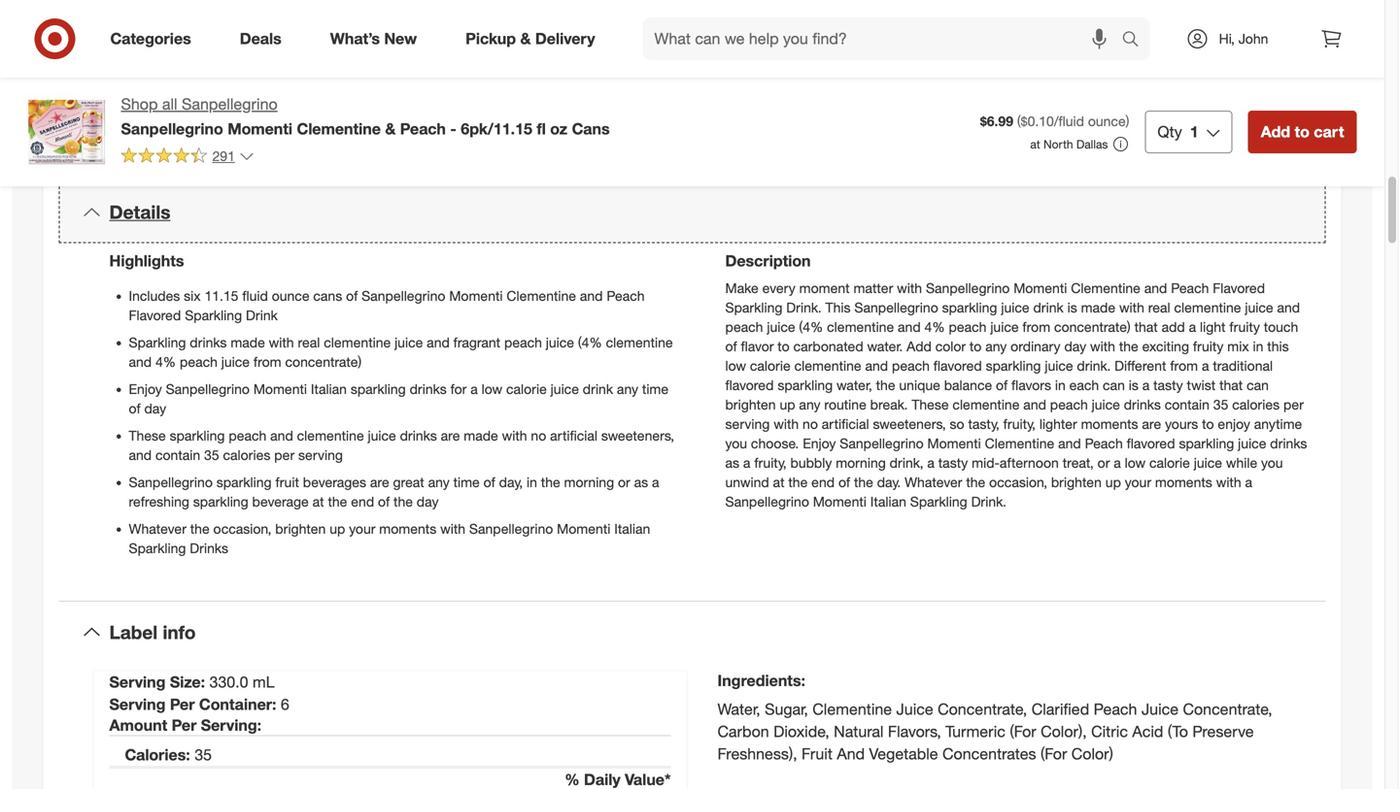 Task type: vqa. For each thing, say whether or not it's contained in the screenshot.
Baton inside the $11.49 - $19.89 at Baton Rouge Siegen
no



Task type: locate. For each thing, give the bounding box(es) containing it.
flavor
[[741, 338, 774, 355]]

with down while
[[1216, 474, 1241, 491]]

serving size: 330.0 ml serving per container: 6
[[109, 674, 289, 715]]

sparkling inside whatever the occasion, brighten up your moments with sanpellegrino momenti italian sparkling drinks
[[129, 540, 186, 557]]

ounce for )
[[1088, 113, 1126, 130]]

enjoy
[[129, 381, 162, 398], [803, 435, 836, 452]]

0 horizontal spatial morning
[[564, 474, 614, 491]]

0 vertical spatial calories
[[1232, 396, 1280, 413]]

2 horizontal spatial brighten
[[1051, 474, 1102, 491]]

1 horizontal spatial moments
[[1081, 416, 1138, 433]]

in left each
[[1055, 377, 1066, 394]]

0 vertical spatial whatever
[[905, 474, 962, 491]]

4%
[[925, 319, 945, 336], [155, 354, 176, 371]]

to right color at the right top of page
[[970, 338, 982, 355]]

container:
[[199, 696, 276, 715]]

to left cart
[[1295, 122, 1310, 141]]

0 horizontal spatial contain
[[155, 447, 200, 464]]

real inside description make every moment matter with sanpellegrino momenti clementine and peach flavored sparkling drink. this sanpellegrino sparkling juice drink is made with real clementine juice and peach juice (4% clementine and 4% peach juice from concentrate) that add a light fruity touch of flavor to carbonated water. add color to any ordinary day with the exciting fruity mix in this low calorie clementine and peach flavored sparkling juice drink. different from a traditional flavored sparkling water, the unique balance of flavors in each can is a tasty twist that can brighten up any routine break. these clementine and peach juice drinks contain 35 calories per serving with no artificial sweeteners, so tasty, fruity, lighter moments are yours to enjoy anytime you choose. enjoy sanpellegrino momenti clementine and peach flavored sparkling juice drinks as a fruity, bubbly morning drink, a tasty mid-afternoon treat, or a low calorie juice while you unwind at the end of the day. whatever the occasion, brighten up your moments with a sanpellegrino momenti italian sparkling drink.
[[1148, 299, 1170, 316]]

0 vertical spatial end
[[811, 474, 835, 491]]

1 vertical spatial water,
[[718, 701, 760, 720]]

clementine inside ingredients: water, sugar, clementine juice concentrate, clarified peach juice concentrate, carbon dioxide, natural flavors, turmeric (for color), citric acid (to preserve freshness), fruit and vegetable concentrates (for color)
[[813, 701, 892, 720]]

1 vertical spatial your
[[349, 521, 375, 538]]

pickup & delivery link
[[449, 17, 619, 60]]

fruit
[[275, 474, 299, 491], [802, 745, 833, 764]]

as inside description make every moment matter with sanpellegrino momenti clementine and peach flavored sparkling drink. this sanpellegrino sparkling juice drink is made with real clementine juice and peach juice (4% clementine and 4% peach juice from concentrate) that add a light fruity touch of flavor to carbonated water. add color to any ordinary day with the exciting fruity mix in this low calorie clementine and peach flavored sparkling juice drink. different from a traditional flavored sparkling water, the unique balance of flavors in each can is a tasty twist that can brighten up any routine break. these clementine and peach juice drinks contain 35 calories per serving with no artificial sweeteners, so tasty, fruity, lighter moments are yours to enjoy anytime you choose. enjoy sanpellegrino momenti clementine and peach flavored sparkling juice drinks as a fruity, bubbly morning drink, a tasty mid-afternoon treat, or a low calorie juice while you unwind at the end of the day. whatever the occasion, brighten up your moments with a sanpellegrino momenti italian sparkling drink.
[[725, 455, 739, 472]]

-
[[450, 119, 457, 138]]

every
[[762, 280, 796, 297]]

brighten up choose.
[[725, 396, 776, 413]]

per
[[1284, 396, 1304, 413], [274, 447, 295, 464]]

water.
[[867, 338, 903, 355]]

1 horizontal spatial no
[[803, 416, 818, 433]]

2 vertical spatial moments
[[379, 521, 436, 538]]

can down drink. in the top of the page
[[1103, 377, 1125, 394]]

concentrate)
[[1054, 319, 1131, 336], [285, 354, 362, 371]]

occasion, down afternoon
[[989, 474, 1047, 491]]

1 vertical spatial 35
[[204, 447, 219, 464]]

1 vertical spatial morning
[[564, 474, 614, 491]]

calorie inside enjoy sanpellegrino momenti italian sparkling drinks for a low calorie juice drink any time of day
[[506, 381, 547, 398]]

brighten down beverage
[[275, 521, 326, 538]]

tasty
[[1154, 377, 1183, 394], [938, 455, 968, 472]]

tasty,
[[968, 416, 1000, 433]]

1 horizontal spatial up
[[780, 396, 795, 413]]

& left "-"
[[385, 119, 396, 138]]

1 vertical spatial that
[[1220, 377, 1243, 394]]

sparkling
[[725, 299, 783, 316], [185, 307, 242, 324], [129, 334, 186, 351], [910, 493, 967, 510], [129, 540, 186, 557]]

1 horizontal spatial flavored
[[934, 357, 982, 374]]

end down bubbly
[[811, 474, 835, 491]]

a right drink,
[[927, 455, 935, 472]]

sanpellegrino up 291
[[182, 95, 278, 114]]

oz
[[550, 119, 568, 138]]

1 horizontal spatial fruit
[[802, 745, 833, 764]]

35 up drinks
[[204, 447, 219, 464]]

a inside enjoy sanpellegrino momenti italian sparkling drinks for a low calorie juice drink any time of day
[[470, 381, 478, 398]]

1 horizontal spatial flavored
[[1213, 280, 1265, 297]]

1 horizontal spatial serving
[[725, 416, 770, 433]]

calories:
[[125, 746, 190, 765]]

1 vertical spatial per
[[274, 447, 295, 464]]

italian
[[311, 381, 347, 398], [870, 493, 906, 510], [614, 521, 650, 538]]

/fluid
[[1054, 113, 1084, 130]]

1 horizontal spatial time
[[642, 381, 669, 398]]

4% down includes
[[155, 354, 176, 371]]

0 horizontal spatial up
[[330, 521, 345, 538]]

you left choose.
[[725, 435, 747, 452]]

1 horizontal spatial real
[[1148, 299, 1170, 316]]

at
[[1030, 137, 1040, 152], [773, 474, 785, 491], [313, 493, 324, 510]]

water, inside description make every moment matter with sanpellegrino momenti clementine and peach flavored sparkling drink. this sanpellegrino sparkling juice drink is made with real clementine juice and peach juice (4% clementine and 4% peach juice from concentrate) that add a light fruity touch of flavor to carbonated water. add color to any ordinary day with the exciting fruity mix in this low calorie clementine and peach flavored sparkling juice drink. different from a traditional flavored sparkling water, the unique balance of flavors in each can is a tasty twist that can brighten up any routine break. these clementine and peach juice drinks contain 35 calories per serving with no artificial sweeteners, so tasty, fruity, lighter moments are yours to enjoy anytime you choose. enjoy sanpellegrino momenti clementine and peach flavored sparkling juice drinks as a fruity, bubbly morning drink, a tasty mid-afternoon treat, or a low calorie juice while you unwind at the end of the day. whatever the occasion, brighten up your moments with a sanpellegrino momenti italian sparkling drink.
[[837, 377, 872, 394]]

1 horizontal spatial fruity
[[1230, 319, 1260, 336]]

1 vertical spatial flavored
[[129, 307, 181, 324]]

real up add
[[1148, 299, 1170, 316]]

35 down amount per serving :
[[195, 746, 212, 765]]

calories inside these sparkling peach and clementine juice drinks are made with no artificial sweeteners, and contain 35 calories per serving
[[223, 447, 270, 464]]

2 concentrate, from the left
[[1183, 701, 1273, 720]]

choose.
[[751, 435, 799, 452]]

35 up enjoy
[[1213, 396, 1229, 413]]

clementine
[[1174, 299, 1241, 316], [827, 319, 894, 336], [324, 334, 391, 351], [606, 334, 673, 351], [794, 357, 861, 374], [953, 396, 1020, 413], [297, 427, 364, 444], [813, 701, 892, 720]]

so
[[950, 416, 964, 433]]

1 horizontal spatial brighten
[[725, 396, 776, 413]]

made down "for"
[[464, 427, 498, 444]]

1 vertical spatial drink
[[583, 381, 613, 398]]

0 horizontal spatial your
[[349, 521, 375, 538]]

whatever the occasion, brighten up your moments with sanpellegrino momenti italian sparkling drinks
[[129, 521, 650, 557]]

0 vertical spatial in
[[1253, 338, 1264, 355]]

any
[[985, 338, 1007, 355], [617, 381, 638, 398], [799, 396, 821, 413], [428, 474, 450, 491]]

0 horizontal spatial (4%
[[578, 334, 602, 351]]

italian inside whatever the occasion, brighten up your moments with sanpellegrino momenti italian sparkling drinks
[[614, 521, 650, 538]]

peach up color at the right top of page
[[949, 319, 987, 336]]

0 horizontal spatial from
[[253, 354, 281, 371]]

sanpellegrino inside includes six 11.15 fluid ounce cans of sanpellegrino momenti clementine and peach flavored sparkling drink
[[362, 287, 445, 304]]

flavored inside includes six 11.15 fluid ounce cans of sanpellegrino momenti clementine and peach flavored sparkling drink
[[129, 307, 181, 324]]

at down '$0.10'
[[1030, 137, 1040, 152]]

0 horizontal spatial made
[[231, 334, 265, 351]]

0 vertical spatial enjoy
[[129, 381, 162, 398]]

1 vertical spatial enjoy
[[803, 435, 836, 452]]

(4%
[[799, 319, 823, 336], [578, 334, 602, 351]]

tasty left mid- in the bottom right of the page
[[938, 455, 968, 472]]

brighten
[[725, 396, 776, 413], [1051, 474, 1102, 491], [275, 521, 326, 538]]

time inside enjoy sanpellegrino momenti italian sparkling drinks for a low calorie juice drink any time of day
[[642, 381, 669, 398]]

sparkling down drink,
[[910, 493, 967, 510]]

morning inside description make every moment matter with sanpellegrino momenti clementine and peach flavored sparkling drink. this sanpellegrino sparkling juice drink is made with real clementine juice and peach juice (4% clementine and 4% peach juice from concentrate) that add a light fruity touch of flavor to carbonated water. add color to any ordinary day with the exciting fruity mix in this low calorie clementine and peach flavored sparkling juice drink. different from a traditional flavored sparkling water, the unique balance of flavors in each can is a tasty twist that can brighten up any routine break. these clementine and peach juice drinks contain 35 calories per serving with no artificial sweeteners, so tasty, fruity, lighter moments are yours to enjoy anytime you choose. enjoy sanpellegrino momenti clementine and peach flavored sparkling juice drinks as a fruity, bubbly morning drink, a tasty mid-afternoon treat, or a low calorie juice while you unwind at the end of the day. whatever the occasion, brighten up your moments with a sanpellegrino momenti italian sparkling drink.
[[836, 455, 886, 472]]

1 vertical spatial &
[[385, 119, 396, 138]]

label info
[[109, 622, 196, 644]]

sanpellegrino sparkling fruit beverages are great any time of day, in the morning or as a refreshing sparkling beverage at the end of the day
[[129, 474, 659, 510]]

can
[[1103, 377, 1125, 394], [1247, 377, 1269, 394]]

a down different
[[1142, 377, 1150, 394]]

1 vertical spatial made
[[231, 334, 265, 351]]

6pk/11.15
[[461, 119, 532, 138]]

john
[[1239, 30, 1268, 47]]

at down beverages
[[313, 493, 324, 510]]

0 horizontal spatial flavored
[[725, 377, 774, 394]]

of right the cans
[[346, 287, 358, 304]]

unique
[[899, 377, 940, 394]]

(for up "concentrates"
[[1010, 723, 1036, 742]]

moments down sanpellegrino sparkling fruit beverages are great any time of day, in the morning or as a refreshing sparkling beverage at the end of the day
[[379, 521, 436, 538]]

0 vertical spatial (for
[[1010, 723, 1036, 742]]

1 vertical spatial contain
[[155, 447, 200, 464]]

flavored down yours
[[1127, 435, 1175, 452]]

0 horizontal spatial add
[[907, 338, 932, 355]]

)
[[1126, 113, 1129, 130]]

no
[[803, 416, 818, 433], [531, 427, 546, 444]]

of inside includes six 11.15 fluid ounce cans of sanpellegrino momenti clementine and peach flavored sparkling drink
[[346, 287, 358, 304]]

clementine inside "shop all sanpellegrino sanpellegrino momenti clementine & peach - 6pk/11.15 fl oz cans"
[[297, 119, 381, 138]]

end
[[811, 474, 835, 491], [351, 493, 374, 510]]

enjoy inside description make every moment matter with sanpellegrino momenti clementine and peach flavored sparkling drink. this sanpellegrino sparkling juice drink is made with real clementine juice and peach juice (4% clementine and 4% peach juice from concentrate) that add a light fruity touch of flavor to carbonated water. add color to any ordinary day with the exciting fruity mix in this low calorie clementine and peach flavored sparkling juice drink. different from a traditional flavored sparkling water, the unique balance of flavors in each can is a tasty twist that can brighten up any routine break. these clementine and peach juice drinks contain 35 calories per serving with no artificial sweeteners, so tasty, fruity, lighter moments are yours to enjoy anytime you choose. enjoy sanpellegrino momenti clementine and peach flavored sparkling juice drinks as a fruity, bubbly morning drink, a tasty mid-afternoon treat, or a low calorie juice while you unwind at the end of the day. whatever the occasion, brighten up your moments with a sanpellegrino momenti italian sparkling drink.
[[803, 435, 836, 452]]

whatever down drink,
[[905, 474, 962, 491]]

drinks inside these sparkling peach and clementine juice drinks are made with no artificial sweeteners, and contain 35 calories per serving
[[400, 427, 437, 444]]

2 horizontal spatial day
[[1064, 338, 1086, 355]]

these inside these sparkling peach and clementine juice drinks are made with no artificial sweeteners, and contain 35 calories per serving
[[129, 427, 166, 444]]

2 vertical spatial in
[[527, 474, 537, 491]]

0 horizontal spatial moments
[[379, 521, 436, 538]]

0 horizontal spatial &
[[385, 119, 396, 138]]

1 can from the left
[[1103, 377, 1125, 394]]

peach
[[725, 319, 763, 336], [949, 319, 987, 336], [504, 334, 542, 351], [180, 354, 218, 371], [892, 357, 930, 374], [1050, 396, 1088, 413], [229, 427, 266, 444], [1094, 701, 1137, 720]]

acid
[[1132, 723, 1163, 742]]

1 vertical spatial fruit
[[802, 745, 833, 764]]

ounce up the dallas on the right of the page
[[1088, 113, 1126, 130]]

per up amount per serving :
[[170, 696, 195, 715]]

0 vertical spatial time
[[642, 381, 669, 398]]

low down the flavor
[[725, 357, 746, 374]]

from up twist
[[1170, 357, 1198, 374]]

add left cart
[[1261, 122, 1290, 141]]

whatever inside whatever the occasion, brighten up your moments with sanpellegrino momenti italian sparkling drinks
[[129, 521, 186, 538]]

sanpellegrino inside enjoy sanpellegrino momenti italian sparkling drinks for a low calorie juice drink any time of day
[[166, 381, 250, 398]]

add
[[1162, 319, 1185, 336]]

ingredients:
[[718, 672, 805, 691]]

flavored
[[934, 357, 982, 374], [725, 377, 774, 394], [1127, 435, 1175, 452]]

freshness),
[[718, 745, 797, 764]]

1 vertical spatial fruity
[[1193, 338, 1224, 355]]

sparkling down sparkling drinks made with real clementine juice and fragrant peach juice (4% clementine and 4% peach juice from concentrate)
[[351, 381, 406, 398]]

1 vertical spatial serving
[[298, 447, 343, 464]]

dallas
[[1077, 137, 1108, 152]]

1 vertical spatial you
[[1261, 455, 1283, 472]]

sparkling inside sparkling drinks made with real clementine juice and fragrant peach juice (4% clementine and 4% peach juice from concentrate)
[[129, 334, 186, 351]]

1 vertical spatial day
[[144, 400, 166, 417]]

concentrate,
[[938, 701, 1027, 720], [1183, 701, 1273, 720]]

clementine inside these sparkling peach and clementine juice drinks are made with no artificial sweeteners, and contain 35 calories per serving
[[297, 427, 364, 444]]

sparkling up the flavors
[[986, 357, 1041, 374]]

enjoy inside enjoy sanpellegrino momenti italian sparkling drinks for a low calorie juice drink any time of day
[[129, 381, 162, 398]]

fruity
[[1230, 319, 1260, 336], [1193, 338, 1224, 355]]

0 horizontal spatial you
[[725, 435, 747, 452]]

0 vertical spatial per
[[170, 696, 195, 715]]

end inside sanpellegrino sparkling fruit beverages are great any time of day, in the morning or as a refreshing sparkling beverage at the end of the day
[[351, 493, 374, 510]]

drink. down moment
[[786, 299, 822, 316]]

a inside sanpellegrino sparkling fruit beverages are great any time of day, in the morning or as a refreshing sparkling beverage at the end of the day
[[652, 474, 659, 491]]

fruit inside sanpellegrino sparkling fruit beverages are great any time of day, in the morning or as a refreshing sparkling beverage at the end of the day
[[275, 474, 299, 491]]

are inside description make every moment matter with sanpellegrino momenti clementine and peach flavored sparkling drink. this sanpellegrino sparkling juice drink is made with real clementine juice and peach juice (4% clementine and 4% peach juice from concentrate) that add a light fruity touch of flavor to carbonated water. add color to any ordinary day with the exciting fruity mix in this low calorie clementine and peach flavored sparkling juice drink. different from a traditional flavored sparkling water, the unique balance of flavors in each can is a tasty twist that can brighten up any routine break. these clementine and peach juice drinks contain 35 calories per serving with no artificial sweeteners, so tasty, fruity, lighter moments are yours to enjoy anytime you choose. enjoy sanpellegrino momenti clementine and peach flavored sparkling juice drinks as a fruity, bubbly morning drink, a tasty mid-afternoon treat, or a low calorie juice while you unwind at the end of the day. whatever the occasion, brighten up your moments with a sanpellegrino momenti italian sparkling drink.
[[1142, 416, 1161, 433]]

that left add
[[1135, 319, 1158, 336]]

the inside whatever the occasion, brighten up your moments with sanpellegrino momenti italian sparkling drinks
[[190, 521, 210, 538]]

1 vertical spatial as
[[634, 474, 648, 491]]

calories inside description make every moment matter with sanpellegrino momenti clementine and peach flavored sparkling drink. this sanpellegrino sparkling juice drink is made with real clementine juice and peach juice (4% clementine and 4% peach juice from concentrate) that add a light fruity touch of flavor to carbonated water. add color to any ordinary day with the exciting fruity mix in this low calorie clementine and peach flavored sparkling juice drink. different from a traditional flavored sparkling water, the unique balance of flavors in each can is a tasty twist that can brighten up any routine break. these clementine and peach juice drinks contain 35 calories per serving with no artificial sweeteners, so tasty, fruity, lighter moments are yours to enjoy anytime you choose. enjoy sanpellegrino momenti clementine and peach flavored sparkling juice drinks as a fruity, bubbly morning drink, a tasty mid-afternoon treat, or a low calorie juice while you unwind at the end of the day. whatever the occasion, brighten up your moments with a sanpellegrino momenti italian sparkling drink.
[[1232, 396, 1280, 413]]

0 horizontal spatial no
[[531, 427, 546, 444]]

fruity, down choose.
[[754, 455, 787, 472]]

concentrate, up turmeric
[[938, 701, 1027, 720]]

sanpellegrino inside whatever the occasion, brighten up your moments with sanpellegrino momenti italian sparkling drinks
[[469, 521, 553, 538]]

(to
[[1168, 723, 1188, 742]]

:
[[257, 716, 261, 735]]

brighten inside whatever the occasion, brighten up your moments with sanpellegrino momenti italian sparkling drinks
[[275, 521, 326, 538]]

moments down yours
[[1155, 474, 1212, 491]]

at right unwind
[[773, 474, 785, 491]]

1 vertical spatial or
[[618, 474, 630, 491]]

deals
[[240, 29, 282, 48]]

of
[[346, 287, 358, 304], [725, 338, 737, 355], [996, 377, 1008, 394], [129, 400, 141, 417], [838, 474, 850, 491], [484, 474, 495, 491], [378, 493, 390, 510]]

1 horizontal spatial morning
[[836, 455, 886, 472]]

any inside sanpellegrino sparkling fruit beverages are great any time of day, in the morning or as a refreshing sparkling beverage at the end of the day
[[428, 474, 450, 491]]

that
[[1135, 319, 1158, 336], [1220, 377, 1243, 394]]

add
[[1261, 122, 1290, 141], [907, 338, 932, 355]]

description
[[725, 252, 811, 270]]

1 horizontal spatial fruity,
[[1003, 416, 1036, 433]]

0 vertical spatial day
[[1064, 338, 1086, 355]]

flavored up light
[[1213, 280, 1265, 297]]

clarified
[[1032, 701, 1089, 720]]

sparkling down includes
[[129, 334, 186, 351]]

1 vertical spatial is
[[1129, 377, 1139, 394]]

the down bubbly
[[788, 474, 808, 491]]

moments down each
[[1081, 416, 1138, 433]]

4% inside sparkling drinks made with real clementine juice and fragrant peach juice (4% clementine and 4% peach juice from concentrate)
[[155, 354, 176, 371]]

peach inside these sparkling peach and clementine juice drinks are made with no artificial sweeteners, and contain 35 calories per serving
[[229, 427, 266, 444]]

contain up refreshing
[[155, 447, 200, 464]]

a
[[1189, 319, 1196, 336], [1202, 357, 1209, 374], [1142, 377, 1150, 394], [470, 381, 478, 398], [743, 455, 751, 472], [927, 455, 935, 472], [1114, 455, 1121, 472], [1245, 474, 1253, 491], [652, 474, 659, 491]]

amount
[[109, 716, 167, 735]]

sweeteners, inside description make every moment matter with sanpellegrino momenti clementine and peach flavored sparkling drink. this sanpellegrino sparkling juice drink is made with real clementine juice and peach juice (4% clementine and 4% peach juice from concentrate) that add a light fruity touch of flavor to carbonated water. add color to any ordinary day with the exciting fruity mix in this low calorie clementine and peach flavored sparkling juice drink. different from a traditional flavored sparkling water, the unique balance of flavors in each can is a tasty twist that can brighten up any routine break. these clementine and peach juice drinks contain 35 calories per serving with no artificial sweeteners, so tasty, fruity, lighter moments are yours to enjoy anytime you choose. enjoy sanpellegrino momenti clementine and peach flavored sparkling juice drinks as a fruity, bubbly morning drink, a tasty mid-afternoon treat, or a low calorie juice while you unwind at the end of the day. whatever the occasion, brighten up your moments with a sanpellegrino momenti italian sparkling drink.
[[873, 416, 946, 433]]

low right "for"
[[482, 381, 502, 398]]

are left yours
[[1142, 416, 1161, 433]]

ounce for cans
[[272, 287, 309, 304]]

2 horizontal spatial in
[[1253, 338, 1264, 355]]

What can we help you find? suggestions appear below search field
[[643, 17, 1127, 60]]

calories
[[1232, 396, 1280, 413], [223, 447, 270, 464]]

1 horizontal spatial concentrate,
[[1183, 701, 1273, 720]]

calorie down yours
[[1149, 455, 1190, 472]]

per inside these sparkling peach and clementine juice drinks are made with no artificial sweeteners, and contain 35 calories per serving
[[274, 447, 295, 464]]

(
[[1017, 113, 1021, 130]]

occasion, inside description make every moment matter with sanpellegrino momenti clementine and peach flavored sparkling drink. this sanpellegrino sparkling juice drink is made with real clementine juice and peach juice (4% clementine and 4% peach juice from concentrate) that add a light fruity touch of flavor to carbonated water. add color to any ordinary day with the exciting fruity mix in this low calorie clementine and peach flavored sparkling juice drink. different from a traditional flavored sparkling water, the unique balance of flavors in each can is a tasty twist that can brighten up any routine break. these clementine and peach juice drinks contain 35 calories per serving with no artificial sweeteners, so tasty, fruity, lighter moments are yours to enjoy anytime you choose. enjoy sanpellegrino momenti clementine and peach flavored sparkling juice drinks as a fruity, bubbly morning drink, a tasty mid-afternoon treat, or a low calorie juice while you unwind at the end of the day. whatever the occasion, brighten up your moments with a sanpellegrino momenti italian sparkling drink.
[[989, 474, 1047, 491]]

can down traditional
[[1247, 377, 1269, 394]]

1 vertical spatial low
[[482, 381, 502, 398]]

serving up choose.
[[725, 416, 770, 433]]

traditional
[[1213, 357, 1273, 374]]

day up refreshing
[[144, 400, 166, 417]]

made
[[1081, 299, 1116, 316], [231, 334, 265, 351], [464, 427, 498, 444]]

moments
[[1081, 416, 1138, 433], [1155, 474, 1212, 491], [379, 521, 436, 538]]

concentrate, up preserve
[[1183, 701, 1273, 720]]

whatever down refreshing
[[129, 521, 186, 538]]

sanpellegrino inside sanpellegrino sparkling fruit beverages are great any time of day, in the morning or as a refreshing sparkling beverage at the end of the day
[[129, 474, 213, 491]]

0 horizontal spatial end
[[351, 493, 374, 510]]

per up beverage
[[274, 447, 295, 464]]

includes
[[129, 287, 180, 304]]

1 vertical spatial these
[[129, 427, 166, 444]]

2 vertical spatial at
[[313, 493, 324, 510]]

are inside these sparkling peach and clementine juice drinks are made with no artificial sweeteners, and contain 35 calories per serving
[[441, 427, 460, 444]]

1 horizontal spatial end
[[811, 474, 835, 491]]

italian inside description make every moment matter with sanpellegrino momenti clementine and peach flavored sparkling drink. this sanpellegrino sparkling juice drink is made with real clementine juice and peach juice (4% clementine and 4% peach juice from concentrate) that add a light fruity touch of flavor to carbonated water. add color to any ordinary day with the exciting fruity mix in this low calorie clementine and peach flavored sparkling juice drink. different from a traditional flavored sparkling water, the unique balance of flavors in each can is a tasty twist that can brighten up any routine break. these clementine and peach juice drinks contain 35 calories per serving with no artificial sweeteners, so tasty, fruity, lighter moments are yours to enjoy anytime you choose. enjoy sanpellegrino momenti clementine and peach flavored sparkling juice drinks as a fruity, bubbly morning drink, a tasty mid-afternoon treat, or a low calorie juice while you unwind at the end of the day. whatever the occasion, brighten up your moments with a sanpellegrino momenti italian sparkling drink.
[[870, 493, 906, 510]]

0 horizontal spatial at
[[313, 493, 324, 510]]

end down beverages
[[351, 493, 374, 510]]

1 horizontal spatial you
[[1261, 455, 1283, 472]]

drinks
[[190, 540, 228, 557]]

details
[[109, 201, 170, 223]]

35 inside these sparkling peach and clementine juice drinks are made with no artificial sweeteners, and contain 35 calories per serving
[[204, 447, 219, 464]]

2 horizontal spatial at
[[1030, 137, 1040, 152]]

sparkling down refreshing
[[129, 540, 186, 557]]

the down great
[[394, 493, 413, 510]]

flavored down color at the right top of page
[[934, 357, 982, 374]]

that down traditional
[[1220, 377, 1243, 394]]

great
[[393, 474, 424, 491]]

to inside button
[[1295, 122, 1310, 141]]

morning inside sanpellegrino sparkling fruit beverages are great any time of day, in the morning or as a refreshing sparkling beverage at the end of the day
[[564, 474, 614, 491]]

& down sanpellegrino momenti clementine & peach - 6pk/11.15 fl oz cans, 6 of 12 image
[[520, 29, 531, 48]]

calories up enjoy
[[1232, 396, 1280, 413]]

these down the unique
[[912, 396, 949, 413]]

with up the "day,"
[[502, 427, 527, 444]]

water, up carbon
[[718, 701, 760, 720]]

is up drink. in the top of the page
[[1067, 299, 1077, 316]]

1 horizontal spatial are
[[441, 427, 460, 444]]

2 vertical spatial low
[[1125, 455, 1146, 472]]

low inside enjoy sanpellegrino momenti italian sparkling drinks for a low calorie juice drink any time of day
[[482, 381, 502, 398]]

day inside description make every moment matter with sanpellegrino momenti clementine and peach flavored sparkling drink. this sanpellegrino sparkling juice drink is made with real clementine juice and peach juice (4% clementine and 4% peach juice from concentrate) that add a light fruity touch of flavor to carbonated water. add color to any ordinary day with the exciting fruity mix in this low calorie clementine and peach flavored sparkling juice drink. different from a traditional flavored sparkling water, the unique balance of flavors in each can is a tasty twist that can brighten up any routine break. these clementine and peach juice drinks contain 35 calories per serving with no artificial sweeteners, so tasty, fruity, lighter moments are yours to enjoy anytime you choose. enjoy sanpellegrino momenti clementine and peach flavored sparkling juice drinks as a fruity, bubbly morning drink, a tasty mid-afternoon treat, or a low calorie juice while you unwind at the end of the day. whatever the occasion, brighten up your moments with a sanpellegrino momenti italian sparkling drink.
[[1064, 338, 1086, 355]]

1 vertical spatial brighten
[[1051, 474, 1102, 491]]

momenti inside includes six 11.15 fluid ounce cans of sanpellegrino momenti clementine and peach flavored sparkling drink
[[449, 287, 503, 304]]

clementine inside includes six 11.15 fluid ounce cans of sanpellegrino momenti clementine and peach flavored sparkling drink
[[507, 287, 576, 304]]

0 vertical spatial add
[[1261, 122, 1290, 141]]

35
[[1213, 396, 1229, 413], [204, 447, 219, 464], [195, 746, 212, 765]]

of up refreshing
[[129, 400, 141, 417]]

with down sanpellegrino sparkling fruit beverages are great any time of day, in the morning or as a refreshing sparkling beverage at the end of the day
[[440, 521, 465, 538]]

low
[[725, 357, 746, 374], [482, 381, 502, 398], [1125, 455, 1146, 472]]

0 horizontal spatial drink
[[583, 381, 613, 398]]

sparkling down 11.15
[[185, 307, 242, 324]]

1 horizontal spatial concentrate)
[[1054, 319, 1131, 336]]

in left this
[[1253, 338, 1264, 355]]

fruit inside ingredients: water, sugar, clementine juice concentrate, clarified peach juice concentrate, carbon dioxide, natural flavors, turmeric (for color), citric acid (to preserve freshness), fruit and vegetable concentrates (for color)
[[802, 745, 833, 764]]

real inside sparkling drinks made with real clementine juice and fragrant peach juice (4% clementine and 4% peach juice from concentrate)
[[298, 334, 320, 351]]

sparkling inside enjoy sanpellegrino momenti italian sparkling drinks for a low calorie juice drink any time of day
[[351, 381, 406, 398]]

291 link
[[121, 147, 254, 169]]

momenti inside enjoy sanpellegrino momenti italian sparkling drinks for a low calorie juice drink any time of day
[[253, 381, 307, 398]]

11.15
[[204, 287, 239, 304]]

(for down color),
[[1041, 745, 1067, 764]]

fruity up "mix"
[[1230, 319, 1260, 336]]

twist
[[1187, 377, 1216, 394]]

with inside these sparkling peach and clementine juice drinks are made with no artificial sweeteners, and contain 35 calories per serving
[[502, 427, 527, 444]]

(4% inside sparkling drinks made with real clementine juice and fragrant peach juice (4% clementine and 4% peach juice from concentrate)
[[578, 334, 602, 351]]

sparkling up beverage
[[216, 474, 272, 491]]

are left great
[[370, 474, 389, 491]]

real down the cans
[[298, 334, 320, 351]]

juice inside these sparkling peach and clementine juice drinks are made with no artificial sweeteners, and contain 35 calories per serving
[[368, 427, 396, 444]]

hi, john
[[1219, 30, 1268, 47]]

anytime
[[1254, 416, 1302, 433]]

your inside whatever the occasion, brighten up your moments with sanpellegrino momenti italian sparkling drinks
[[349, 521, 375, 538]]

from down drink
[[253, 354, 281, 371]]

0 vertical spatial low
[[725, 357, 746, 374]]

peach up citric
[[1094, 701, 1137, 720]]

are down "for"
[[441, 427, 460, 444]]

the right the "day,"
[[541, 474, 560, 491]]

artificial
[[822, 416, 869, 433], [550, 427, 598, 444]]

water, up routine on the bottom of the page
[[837, 377, 872, 394]]

contain inside description make every moment matter with sanpellegrino momenti clementine and peach flavored sparkling drink. this sanpellegrino sparkling juice drink is made with real clementine juice and peach juice (4% clementine and 4% peach juice from concentrate) that add a light fruity touch of flavor to carbonated water. add color to any ordinary day with the exciting fruity mix in this low calorie clementine and peach flavored sparkling juice drink. different from a traditional flavored sparkling water, the unique balance of flavors in each can is a tasty twist that can brighten up any routine break. these clementine and peach juice drinks contain 35 calories per serving with no artificial sweeteners, so tasty, fruity, lighter moments are yours to enjoy anytime you choose. enjoy sanpellegrino momenti clementine and peach flavored sparkling juice drinks as a fruity, bubbly morning drink, a tasty mid-afternoon treat, or a low calorie juice while you unwind at the end of the day. whatever the occasion, brighten up your moments with a sanpellegrino momenti italian sparkling drink.
[[1165, 396, 1210, 413]]

this
[[1267, 338, 1289, 355]]

you
[[725, 435, 747, 452], [1261, 455, 1283, 472]]

morning
[[836, 455, 886, 472], [564, 474, 614, 491]]

1 horizontal spatial at
[[773, 474, 785, 491]]

0 vertical spatial occasion,
[[989, 474, 1047, 491]]

fruit up beverage
[[275, 474, 299, 491]]

2 horizontal spatial low
[[1125, 455, 1146, 472]]

35 inside description make every moment matter with sanpellegrino momenti clementine and peach flavored sparkling drink. this sanpellegrino sparkling juice drink is made with real clementine juice and peach juice (4% clementine and 4% peach juice from concentrate) that add a light fruity touch of flavor to carbonated water. add color to any ordinary day with the exciting fruity mix in this low calorie clementine and peach flavored sparkling juice drink. different from a traditional flavored sparkling water, the unique balance of flavors in each can is a tasty twist that can brighten up any routine break. these clementine and peach juice drinks contain 35 calories per serving with no artificial sweeteners, so tasty, fruity, lighter moments are yours to enjoy anytime you choose. enjoy sanpellegrino momenti clementine and peach flavored sparkling juice drinks as a fruity, bubbly morning drink, a tasty mid-afternoon treat, or a low calorie juice while you unwind at the end of the day. whatever the occasion, brighten up your moments with a sanpellegrino momenti italian sparkling drink.
[[1213, 396, 1229, 413]]

bubbly
[[790, 455, 832, 472]]

0 horizontal spatial calorie
[[506, 381, 547, 398]]

2 vertical spatial brighten
[[275, 521, 326, 538]]

2 horizontal spatial flavored
[[1127, 435, 1175, 452]]

1 horizontal spatial drink.
[[971, 493, 1007, 510]]

at inside description make every moment matter with sanpellegrino momenti clementine and peach flavored sparkling drink. this sanpellegrino sparkling juice drink is made with real clementine juice and peach juice (4% clementine and 4% peach juice from concentrate) that add a light fruity touch of flavor to carbonated water. add color to any ordinary day with the exciting fruity mix in this low calorie clementine and peach flavored sparkling juice drink. different from a traditional flavored sparkling water, the unique balance of flavors in each can is a tasty twist that can brighten up any routine break. these clementine and peach juice drinks contain 35 calories per serving with no artificial sweeteners, so tasty, fruity, lighter moments are yours to enjoy anytime you choose. enjoy sanpellegrino momenti clementine and peach flavored sparkling juice drinks as a fruity, bubbly morning drink, a tasty mid-afternoon treat, or a low calorie juice while you unwind at the end of the day. whatever the occasion, brighten up your moments with a sanpellegrino momenti italian sparkling drink.
[[773, 474, 785, 491]]

1 horizontal spatial can
[[1247, 377, 1269, 394]]

0 vertical spatial serving
[[725, 416, 770, 433]]

calorie down the flavor
[[750, 357, 791, 374]]

0 horizontal spatial enjoy
[[129, 381, 162, 398]]

peach inside includes six 11.15 fluid ounce cans of sanpellegrino momenti clementine and peach flavored sparkling drink
[[607, 287, 645, 304]]

$6.99 ( $0.10 /fluid ounce )
[[980, 113, 1129, 130]]

fl
[[537, 119, 546, 138]]

1 horizontal spatial is
[[1129, 377, 1139, 394]]

flavored down the flavor
[[725, 377, 774, 394]]

0 horizontal spatial ounce
[[272, 287, 309, 304]]

cans
[[572, 119, 610, 138]]

1 vertical spatial 4%
[[155, 354, 176, 371]]

drink inside description make every moment matter with sanpellegrino momenti clementine and peach flavored sparkling drink. this sanpellegrino sparkling juice drink is made with real clementine juice and peach juice (4% clementine and 4% peach juice from concentrate) that add a light fruity touch of flavor to carbonated water. add color to any ordinary day with the exciting fruity mix in this low calorie clementine and peach flavored sparkling juice drink. different from a traditional flavored sparkling water, the unique balance of flavors in each can is a tasty twist that can brighten up any routine break. these clementine and peach juice drinks contain 35 calories per serving with no artificial sweeteners, so tasty, fruity, lighter moments are yours to enjoy anytime you choose. enjoy sanpellegrino momenti clementine and peach flavored sparkling juice drinks as a fruity, bubbly morning drink, a tasty mid-afternoon treat, or a low calorie juice while you unwind at the end of the day. whatever the occasion, brighten up your moments with a sanpellegrino momenti italian sparkling drink.
[[1033, 299, 1064, 316]]

0 vertical spatial is
[[1067, 299, 1077, 316]]

peach inside ingredients: water, sugar, clementine juice concentrate, clarified peach juice concentrate, carbon dioxide, natural flavors, turmeric (for color), citric acid (to preserve freshness), fruit and vegetable concentrates (for color)
[[1094, 701, 1137, 720]]

2 can from the left
[[1247, 377, 1269, 394]]



Task type: describe. For each thing, give the bounding box(es) containing it.
sparkling down yours
[[1179, 435, 1234, 452]]

or inside sanpellegrino sparkling fruit beverages are great any time of day, in the morning or as a refreshing sparkling beverage at the end of the day
[[618, 474, 630, 491]]

the left the day.
[[854, 474, 873, 491]]

show
[[281, 45, 321, 64]]

while
[[1226, 455, 1257, 472]]

at inside sanpellegrino sparkling fruit beverages are great any time of day, in the morning or as a refreshing sparkling beverage at the end of the day
[[313, 493, 324, 510]]

the down mid- in the bottom right of the page
[[966, 474, 985, 491]]

search
[[1113, 31, 1160, 50]]

enjoy
[[1218, 416, 1250, 433]]

light
[[1200, 319, 1226, 336]]

1 horizontal spatial that
[[1220, 377, 1243, 394]]

sugar,
[[765, 701, 808, 720]]

six
[[184, 287, 201, 304]]

mid-
[[972, 455, 1000, 472]]

1 horizontal spatial (for
[[1041, 745, 1067, 764]]

peach inside "shop all sanpellegrino sanpellegrino momenti clementine & peach - 6pk/11.15 fl oz cans"
[[400, 119, 446, 138]]

hi,
[[1219, 30, 1235, 47]]

4% inside description make every moment matter with sanpellegrino momenti clementine and peach flavored sparkling drink. this sanpellegrino sparkling juice drink is made with real clementine juice and peach juice (4% clementine and 4% peach juice from concentrate) that add a light fruity touch of flavor to carbonated water. add color to any ordinary day with the exciting fruity mix in this low calorie clementine and peach flavored sparkling juice drink. different from a traditional flavored sparkling water, the unique balance of flavors in each can is a tasty twist that can brighten up any routine break. these clementine and peach juice drinks contain 35 calories per serving with no artificial sweeteners, so tasty, fruity, lighter moments are yours to enjoy anytime you choose. enjoy sanpellegrino momenti clementine and peach flavored sparkling juice drinks as a fruity, bubbly morning drink, a tasty mid-afternoon treat, or a low calorie juice while you unwind at the end of the day. whatever the occasion, brighten up your moments with a sanpellegrino momenti italian sparkling drink.
[[925, 319, 945, 336]]

details button
[[59, 182, 1326, 244]]

these inside description make every moment matter with sanpellegrino momenti clementine and peach flavored sparkling drink. this sanpellegrino sparkling juice drink is made with real clementine juice and peach juice (4% clementine and 4% peach juice from concentrate) that add a light fruity touch of flavor to carbonated water. add color to any ordinary day with the exciting fruity mix in this low calorie clementine and peach flavored sparkling juice drink. different from a traditional flavored sparkling water, the unique balance of flavors in each can is a tasty twist that can brighten up any routine break. these clementine and peach juice drinks contain 35 calories per serving with no artificial sweeteners, so tasty, fruity, lighter moments are yours to enjoy anytime you choose. enjoy sanpellegrino momenti clementine and peach flavored sparkling juice drinks as a fruity, bubbly morning drink, a tasty mid-afternoon treat, or a low calorie juice while you unwind at the end of the day. whatever the occasion, brighten up your moments with a sanpellegrino momenti italian sparkling drink.
[[912, 396, 949, 413]]

0 vertical spatial &
[[520, 29, 531, 48]]

1 vertical spatial per
[[172, 716, 197, 735]]

2 vertical spatial flavored
[[1127, 435, 1175, 452]]

1 horizontal spatial from
[[1023, 319, 1051, 336]]

preserve
[[1193, 723, 1254, 742]]

sparkling inside includes six 11.15 fluid ounce cans of sanpellegrino momenti clementine and peach flavored sparkling drink
[[185, 307, 242, 324]]

flavored inside description make every moment matter with sanpellegrino momenti clementine and peach flavored sparkling drink. this sanpellegrino sparkling juice drink is made with real clementine juice and peach juice (4% clementine and 4% peach juice from concentrate) that add a light fruity touch of flavor to carbonated water. add color to any ordinary day with the exciting fruity mix in this low calorie clementine and peach flavored sparkling juice drink. different from a traditional flavored sparkling water, the unique balance of flavors in each can is a tasty twist that can brighten up any routine break. these clementine and peach juice drinks contain 35 calories per serving with no artificial sweeteners, so tasty, fruity, lighter moments are yours to enjoy anytime you choose. enjoy sanpellegrino momenti clementine and peach flavored sparkling juice drinks as a fruity, bubbly morning drink, a tasty mid-afternoon treat, or a low calorie juice while you unwind at the end of the day. whatever the occasion, brighten up your moments with a sanpellegrino momenti italian sparkling drink.
[[1213, 280, 1265, 297]]

mix
[[1228, 338, 1249, 355]]

sparkling down make
[[725, 299, 783, 316]]

1 horizontal spatial in
[[1055, 377, 1066, 394]]

peach up lighter
[[1050, 396, 1088, 413]]

to right the flavor
[[778, 338, 790, 355]]

sparkling inside these sparkling peach and clementine juice drinks are made with no artificial sweeteners, and contain 35 calories per serving
[[170, 427, 225, 444]]

for
[[450, 381, 467, 398]]

of left the flavors
[[996, 377, 1008, 394]]

balance
[[944, 377, 992, 394]]

(4% inside description make every moment matter with sanpellegrino momenti clementine and peach flavored sparkling drink. this sanpellegrino sparkling juice drink is made with real clementine juice and peach juice (4% clementine and 4% peach juice from concentrate) that add a light fruity touch of flavor to carbonated water. add color to any ordinary day with the exciting fruity mix in this low calorie clementine and peach flavored sparkling juice drink. different from a traditional flavored sparkling water, the unique balance of flavors in each can is a tasty twist that can brighten up any routine break. these clementine and peach juice drinks contain 35 calories per serving with no artificial sweeteners, so tasty, fruity, lighter moments are yours to enjoy anytime you choose. enjoy sanpellegrino momenti clementine and peach flavored sparkling juice drinks as a fruity, bubbly morning drink, a tasty mid-afternoon treat, or a low calorie juice while you unwind at the end of the day. whatever the occasion, brighten up your moments with a sanpellegrino momenti italian sparkling drink.
[[799, 319, 823, 336]]

artificial inside description make every moment matter with sanpellegrino momenti clementine and peach flavored sparkling drink. this sanpellegrino sparkling juice drink is made with real clementine juice and peach juice (4% clementine and 4% peach juice from concentrate) that add a light fruity touch of flavor to carbonated water. add color to any ordinary day with the exciting fruity mix in this low calorie clementine and peach flavored sparkling juice drink. different from a traditional flavored sparkling water, the unique balance of flavors in each can is a tasty twist that can brighten up any routine break. these clementine and peach juice drinks contain 35 calories per serving with no artificial sweeteners, so tasty, fruity, lighter moments are yours to enjoy anytime you choose. enjoy sanpellegrino momenti clementine and peach flavored sparkling juice drinks as a fruity, bubbly morning drink, a tasty mid-afternoon treat, or a low calorie juice while you unwind at the end of the day. whatever the occasion, brighten up your moments with a sanpellegrino momenti italian sparkling drink.
[[822, 416, 869, 433]]

made inside these sparkling peach and clementine juice drinks are made with no artificial sweeteners, and contain 35 calories per serving
[[464, 427, 498, 444]]

make
[[725, 280, 759, 297]]

add inside description make every moment matter with sanpellegrino momenti clementine and peach flavored sparkling drink. this sanpellegrino sparkling juice drink is made with real clementine juice and peach juice (4% clementine and 4% peach juice from concentrate) that add a light fruity touch of flavor to carbonated water. add color to any ordinary day with the exciting fruity mix in this low calorie clementine and peach flavored sparkling juice drink. different from a traditional flavored sparkling water, the unique balance of flavors in each can is a tasty twist that can brighten up any routine break. these clementine and peach juice drinks contain 35 calories per serving with no artificial sweeteners, so tasty, fruity, lighter moments are yours to enjoy anytime you choose. enjoy sanpellegrino momenti clementine and peach flavored sparkling juice drinks as a fruity, bubbly morning drink, a tasty mid-afternoon treat, or a low calorie juice while you unwind at the end of the day. whatever the occasion, brighten up your moments with a sanpellegrino momenti italian sparkling drink.
[[907, 338, 932, 355]]

concentrates
[[943, 745, 1036, 764]]

2 vertical spatial serving
[[201, 716, 257, 735]]

your inside description make every moment matter with sanpellegrino momenti clementine and peach flavored sparkling drink. this sanpellegrino sparkling juice drink is made with real clementine juice and peach juice (4% clementine and 4% peach juice from concentrate) that add a light fruity touch of flavor to carbonated water. add color to any ordinary day with the exciting fruity mix in this low calorie clementine and peach flavored sparkling juice drink. different from a traditional flavored sparkling water, the unique balance of flavors in each can is a tasty twist that can brighten up any routine break. these clementine and peach juice drinks contain 35 calories per serving with no artificial sweeteners, so tasty, fruity, lighter moments are yours to enjoy anytime you choose. enjoy sanpellegrino momenti clementine and peach flavored sparkling juice drinks as a fruity, bubbly morning drink, a tasty mid-afternoon treat, or a low calorie juice while you unwind at the end of the day. whatever the occasion, brighten up your moments with a sanpellegrino momenti italian sparkling drink.
[[1125, 474, 1151, 491]]

sparkling up routine on the bottom of the page
[[778, 377, 833, 394]]

0 vertical spatial tasty
[[1154, 377, 1183, 394]]

dioxide,
[[774, 723, 829, 742]]

1 vertical spatial fruity,
[[754, 455, 787, 472]]

0 vertical spatial flavored
[[934, 357, 982, 374]]

routine
[[824, 396, 866, 413]]

and inside ingredients: water, sugar, clementine juice concentrate, clarified peach juice concentrate, carbon dioxide, natural flavors, turmeric (for color), citric acid (to preserve freshness), fruit and vegetable concentrates (for color)
[[837, 745, 865, 764]]

image gallery element
[[28, 0, 669, 76]]

the down beverages
[[328, 493, 347, 510]]

pickup
[[466, 29, 516, 48]]

yours
[[1165, 416, 1198, 433]]

0 horizontal spatial drink.
[[786, 299, 822, 316]]

0 vertical spatial you
[[725, 435, 747, 452]]

0 vertical spatial fruity,
[[1003, 416, 1036, 433]]

color)
[[1071, 745, 1113, 764]]

2 horizontal spatial up
[[1106, 474, 1121, 491]]

enjoy sanpellegrino momenti italian sparkling drinks for a low calorie juice drink any time of day
[[129, 381, 669, 417]]

0 vertical spatial up
[[780, 396, 795, 413]]

at north dallas
[[1030, 137, 1108, 152]]

and inside includes six 11.15 fluid ounce cans of sanpellegrino momenti clementine and peach flavored sparkling drink
[[580, 287, 603, 304]]

a up unwind
[[743, 455, 751, 472]]

drink
[[246, 307, 278, 324]]

0 vertical spatial serving
[[109, 674, 166, 692]]

fluid
[[242, 287, 268, 304]]

as inside sanpellegrino sparkling fruit beverages are great any time of day, in the morning or as a refreshing sparkling beverage at the end of the day
[[634, 474, 648, 491]]

vegetable
[[869, 745, 938, 764]]

to left enjoy
[[1202, 416, 1214, 433]]

or inside description make every moment matter with sanpellegrino momenti clementine and peach flavored sparkling drink. this sanpellegrino sparkling juice drink is made with real clementine juice and peach juice (4% clementine and 4% peach juice from concentrate) that add a light fruity touch of flavor to carbonated water. add color to any ordinary day with the exciting fruity mix in this low calorie clementine and peach flavored sparkling juice drink. different from a traditional flavored sparkling water, the unique balance of flavors in each can is a tasty twist that can brighten up any routine break. these clementine and peach juice drinks contain 35 calories per serving with no artificial sweeteners, so tasty, fruity, lighter moments are yours to enjoy anytime you choose. enjoy sanpellegrino momenti clementine and peach flavored sparkling juice drinks as a fruity, bubbly morning drink, a tasty mid-afternoon treat, or a low calorie juice while you unwind at the end of the day. whatever the occasion, brighten up your moments with a sanpellegrino momenti italian sparkling drink.
[[1098, 455, 1110, 472]]

beverage
[[252, 493, 309, 510]]

made inside sparkling drinks made with real clementine juice and fragrant peach juice (4% clementine and 4% peach juice from concentrate)
[[231, 334, 265, 351]]

2 horizontal spatial calorie
[[1149, 455, 1190, 472]]

2 vertical spatial 35
[[195, 746, 212, 765]]

no inside description make every moment matter with sanpellegrino momenti clementine and peach flavored sparkling drink. this sanpellegrino sparkling juice drink is made with real clementine juice and peach juice (4% clementine and 4% peach juice from concentrate) that add a light fruity touch of flavor to carbonated water. add color to any ordinary day with the exciting fruity mix in this low calorie clementine and peach flavored sparkling juice drink. different from a traditional flavored sparkling water, the unique balance of flavors in each can is a tasty twist that can brighten up any routine break. these clementine and peach juice drinks contain 35 calories per serving with no artificial sweeteners, so tasty, fruity, lighter moments are yours to enjoy anytime you choose. enjoy sanpellegrino momenti clementine and peach flavored sparkling juice drinks as a fruity, bubbly morning drink, a tasty mid-afternoon treat, or a low calorie juice while you unwind at the end of the day. whatever the occasion, brighten up your moments with a sanpellegrino momenti italian sparkling drink.
[[803, 416, 818, 433]]

fragrant
[[453, 334, 500, 351]]

moment
[[799, 280, 850, 297]]

with up drink. in the top of the page
[[1090, 338, 1115, 355]]

1
[[1190, 122, 1199, 141]]

citric
[[1091, 723, 1128, 742]]

drink,
[[890, 455, 924, 472]]

a right treat,
[[1114, 455, 1121, 472]]

sanpellegrino down unwind
[[725, 493, 809, 510]]

time inside sanpellegrino sparkling fruit beverages are great any time of day, in the morning or as a refreshing sparkling beverage at the end of the day
[[453, 474, 480, 491]]

of left the "day,"
[[484, 474, 495, 491]]

delivery
[[535, 29, 595, 48]]

6
[[281, 696, 289, 715]]

1 vertical spatial serving
[[109, 696, 166, 715]]

cart
[[1314, 122, 1344, 141]]

flavors,
[[888, 723, 941, 742]]

new
[[384, 29, 417, 48]]

occasion, inside whatever the occasion, brighten up your moments with sanpellegrino momenti italian sparkling drinks
[[213, 521, 271, 538]]

1 concentrate, from the left
[[938, 701, 1027, 720]]

drink inside enjoy sanpellegrino momenti italian sparkling drinks for a low calorie juice drink any time of day
[[583, 381, 613, 398]]

more
[[325, 45, 361, 64]]

made inside description make every moment matter with sanpellegrino momenti clementine and peach flavored sparkling drink. this sanpellegrino sparkling juice drink is made with real clementine juice and peach juice (4% clementine and 4% peach juice from concentrate) that add a light fruity touch of flavor to carbonated water. add color to any ordinary day with the exciting fruity mix in this low calorie clementine and peach flavored sparkling juice drink. different from a traditional flavored sparkling water, the unique balance of flavors in each can is a tasty twist that can brighten up any routine break. these clementine and peach juice drinks contain 35 calories per serving with no artificial sweeteners, so tasty, fruity, lighter moments are yours to enjoy anytime you choose. enjoy sanpellegrino momenti clementine and peach flavored sparkling juice drinks as a fruity, bubbly morning drink, a tasty mid-afternoon treat, or a low calorie juice while you unwind at the end of the day. whatever the occasion, brighten up your moments with a sanpellegrino momenti italian sparkling drink.
[[1081, 299, 1116, 316]]

shop
[[121, 95, 158, 114]]

includes six 11.15 fluid ounce cans of sanpellegrino momenti clementine and peach flavored sparkling drink
[[129, 287, 645, 324]]

serving inside description make every moment matter with sanpellegrino momenti clementine and peach flavored sparkling drink. this sanpellegrino sparkling juice drink is made with real clementine juice and peach juice (4% clementine and 4% peach juice from concentrate) that add a light fruity touch of flavor to carbonated water. add color to any ordinary day with the exciting fruity mix in this low calorie clementine and peach flavored sparkling juice drink. different from a traditional flavored sparkling water, the unique balance of flavors in each can is a tasty twist that can brighten up any routine break. these clementine and peach juice drinks contain 35 calories per serving with no artificial sweeteners, so tasty, fruity, lighter moments are yours to enjoy anytime you choose. enjoy sanpellegrino momenti clementine and peach flavored sparkling juice drinks as a fruity, bubbly morning drink, a tasty mid-afternoon treat, or a low calorie juice while you unwind at the end of the day. whatever the occasion, brighten up your moments with a sanpellegrino momenti italian sparkling drink.
[[725, 416, 770, 433]]

highlights
[[109, 252, 184, 270]]

momenti inside whatever the occasion, brighten up your moments with sanpellegrino momenti italian sparkling drinks
[[557, 521, 611, 538]]

with inside sparkling drinks made with real clementine juice and fragrant peach juice (4% clementine and 4% peach juice from concentrate)
[[269, 334, 294, 351]]

291
[[212, 148, 235, 165]]

of inside enjoy sanpellegrino momenti italian sparkling drinks for a low calorie juice drink any time of day
[[129, 400, 141, 417]]

lighter
[[1040, 416, 1077, 433]]

1 vertical spatial tasty
[[938, 455, 968, 472]]

what's
[[330, 29, 380, 48]]

show more images button
[[269, 33, 428, 76]]

0 horizontal spatial is
[[1067, 299, 1077, 316]]

ml
[[253, 674, 275, 692]]

per inside serving size: 330.0 ml serving per container: 6
[[170, 696, 195, 715]]

qty
[[1158, 122, 1182, 141]]

add inside button
[[1261, 122, 1290, 141]]

are inside sanpellegrino sparkling fruit beverages are great any time of day, in the morning or as a refreshing sparkling beverage at the end of the day
[[370, 474, 389, 491]]

these sparkling peach and clementine juice drinks are made with no artificial sweeteners, and contain 35 calories per serving
[[129, 427, 674, 464]]

juice inside enjoy sanpellegrino momenti italian sparkling drinks for a low calorie juice drink any time of day
[[551, 381, 579, 398]]

calories: 35
[[125, 746, 212, 765]]

with right matter
[[897, 280, 922, 297]]

a down while
[[1245, 474, 1253, 491]]

sanpellegrino down matter
[[854, 299, 938, 316]]

carbon
[[718, 723, 769, 742]]

a up twist
[[1202, 357, 1209, 374]]

all
[[162, 95, 177, 114]]

concentrate) inside sparkling drinks made with real clementine juice and fragrant peach juice (4% clementine and 4% peach juice from concentrate)
[[285, 354, 362, 371]]

qty 1
[[1158, 122, 1199, 141]]

image of sanpellegrino momenti clementine & peach - 6pk/11.15 fl oz cans image
[[28, 93, 105, 171]]

break.
[[870, 396, 908, 413]]

deals link
[[223, 17, 306, 60]]

day inside sanpellegrino sparkling fruit beverages are great any time of day, in the morning or as a refreshing sparkling beverage at the end of the day
[[417, 493, 439, 510]]

with up exciting on the top right of the page
[[1119, 299, 1144, 316]]

info
[[163, 622, 196, 644]]

sanpellegrino momenti clementine & peach - 6pk/11.15 fl oz cans, 5 of 12 image
[[28, 0, 341, 18]]

the up different
[[1119, 338, 1139, 355]]

0 horizontal spatial that
[[1135, 319, 1158, 336]]

serving inside these sparkling peach and clementine juice drinks are made with no artificial sweeteners, and contain 35 calories per serving
[[298, 447, 343, 464]]

up inside whatever the occasion, brighten up your moments with sanpellegrino momenti italian sparkling drinks
[[330, 521, 345, 538]]

& inside "shop all sanpellegrino sanpellegrino momenti clementine & peach - 6pk/11.15 fl oz cans"
[[385, 119, 396, 138]]

artificial inside these sparkling peach and clementine juice drinks are made with no artificial sweeteners, and contain 35 calories per serving
[[550, 427, 598, 444]]

peach up the flavor
[[725, 319, 763, 336]]

treat,
[[1063, 455, 1094, 472]]

images
[[365, 45, 415, 64]]

categories
[[110, 29, 191, 48]]

sparkling up drinks
[[193, 493, 248, 510]]

sanpellegrino momenti clementine & peach - 6pk/11.15 fl oz cans, 6 of 12 image
[[356, 0, 669, 18]]

in inside sanpellegrino sparkling fruit beverages are great any time of day, in the morning or as a refreshing sparkling beverage at the end of the day
[[527, 474, 537, 491]]

day.
[[877, 474, 901, 491]]

sparkling drinks made with real clementine juice and fragrant peach juice (4% clementine and 4% peach juice from concentrate)
[[129, 334, 673, 371]]

day,
[[499, 474, 523, 491]]

1 vertical spatial flavored
[[725, 377, 774, 394]]

unwind
[[725, 474, 769, 491]]

refreshing
[[129, 493, 189, 510]]

carbonated
[[793, 338, 863, 355]]

peach up the unique
[[892, 357, 930, 374]]

sanpellegrino up drink,
[[840, 435, 924, 452]]

of left the flavor
[[725, 338, 737, 355]]

sparkling up color at the right top of page
[[942, 299, 997, 316]]

peach right fragrant at the left
[[504, 334, 542, 351]]

1 vertical spatial moments
[[1155, 474, 1212, 491]]

sanpellegrino up color at the right top of page
[[926, 280, 1010, 297]]

0 vertical spatial moments
[[1081, 416, 1138, 433]]

of up whatever the occasion, brighten up your moments with sanpellegrino momenti italian sparkling drinks
[[378, 493, 390, 510]]

day inside enjoy sanpellegrino momenti italian sparkling drinks for a low calorie juice drink any time of day
[[144, 400, 166, 417]]

search button
[[1113, 17, 1160, 64]]

drinks inside sparkling drinks made with real clementine juice and fragrant peach juice (4% clementine and 4% peach juice from concentrate)
[[190, 334, 227, 351]]

what's new link
[[314, 17, 441, 60]]

sweeteners, inside these sparkling peach and clementine juice drinks are made with no artificial sweeteners, and contain 35 calories per serving
[[601, 427, 674, 444]]

whatever inside description make every moment matter with sanpellegrino momenti clementine and peach flavored sparkling drink. this sanpellegrino sparkling juice drink is made with real clementine juice and peach juice (4% clementine and 4% peach juice from concentrate) that add a light fruity touch of flavor to carbonated water. add color to any ordinary day with the exciting fruity mix in this low calorie clementine and peach flavored sparkling juice drink. different from a traditional flavored sparkling water, the unique balance of flavors in each can is a tasty twist that can brighten up any routine break. these clementine and peach juice drinks contain 35 calories per serving with no artificial sweeteners, so tasty, fruity, lighter moments are yours to enjoy anytime you choose. enjoy sanpellegrino momenti clementine and peach flavored sparkling juice drinks as a fruity, bubbly morning drink, a tasty mid-afternoon treat, or a low calorie juice while you unwind at the end of the day. whatever the occasion, brighten up your moments with a sanpellegrino momenti italian sparkling drink.
[[905, 474, 962, 491]]

a right add
[[1189, 319, 1196, 336]]

the up break.
[[876, 377, 895, 394]]

1 vertical spatial drink.
[[971, 493, 1007, 510]]

shop all sanpellegrino sanpellegrino momenti clementine & peach - 6pk/11.15 fl oz cans
[[121, 95, 610, 138]]

0 vertical spatial at
[[1030, 137, 1040, 152]]

show more images
[[281, 45, 415, 64]]

water, inside ingredients: water, sugar, clementine juice concentrate, clarified peach juice concentrate, carbon dioxide, natural flavors, turmeric (for color), citric acid (to preserve freshness), fruit and vegetable concentrates (for color)
[[718, 701, 760, 720]]

no inside these sparkling peach and clementine juice drinks are made with no artificial sweeteners, and contain 35 calories per serving
[[531, 427, 546, 444]]

1 horizontal spatial low
[[725, 357, 746, 374]]

per inside description make every moment matter with sanpellegrino momenti clementine and peach flavored sparkling drink. this sanpellegrino sparkling juice drink is made with real clementine juice and peach juice (4% clementine and 4% peach juice from concentrate) that add a light fruity touch of flavor to carbonated water. add color to any ordinary day with the exciting fruity mix in this low calorie clementine and peach flavored sparkling juice drink. different from a traditional flavored sparkling water, the unique balance of flavors in each can is a tasty twist that can brighten up any routine break. these clementine and peach juice drinks contain 35 calories per serving with no artificial sweeteners, so tasty, fruity, lighter moments are yours to enjoy anytime you choose. enjoy sanpellegrino momenti clementine and peach flavored sparkling juice drinks as a fruity, bubbly morning drink, a tasty mid-afternoon treat, or a low calorie juice while you unwind at the end of the day. whatever the occasion, brighten up your moments with a sanpellegrino momenti italian sparkling drink.
[[1284, 396, 1304, 413]]

north
[[1044, 137, 1073, 152]]

sanpellegrino down all
[[121, 119, 223, 138]]

1 horizontal spatial calorie
[[750, 357, 791, 374]]

ordinary
[[1011, 338, 1061, 355]]

any inside enjoy sanpellegrino momenti italian sparkling drinks for a low calorie juice drink any time of day
[[617, 381, 638, 398]]

moments inside whatever the occasion, brighten up your moments with sanpellegrino momenti italian sparkling drinks
[[379, 521, 436, 538]]

with up choose.
[[774, 416, 799, 433]]

330.0
[[209, 674, 248, 692]]

2 horizontal spatial from
[[1170, 357, 1198, 374]]

matter
[[854, 280, 893, 297]]

drinks down anytime
[[1270, 435, 1307, 452]]

contain inside these sparkling peach and clementine juice drinks are made with no artificial sweeteners, and contain 35 calories per serving
[[155, 447, 200, 464]]

with inside whatever the occasion, brighten up your moments with sanpellegrino momenti italian sparkling drinks
[[440, 521, 465, 538]]

italian inside enjoy sanpellegrino momenti italian sparkling drinks for a low calorie juice drink any time of day
[[311, 381, 347, 398]]

concentrate) inside description make every moment matter with sanpellegrino momenti clementine and peach flavored sparkling drink. this sanpellegrino sparkling juice drink is made with real clementine juice and peach juice (4% clementine and 4% peach juice from concentrate) that add a light fruity touch of flavor to carbonated water. add color to any ordinary day with the exciting fruity mix in this low calorie clementine and peach flavored sparkling juice drink. different from a traditional flavored sparkling water, the unique balance of flavors in each can is a tasty twist that can brighten up any routine break. these clementine and peach juice drinks contain 35 calories per serving with no artificial sweeteners, so tasty, fruity, lighter moments are yours to enjoy anytime you choose. enjoy sanpellegrino momenti clementine and peach flavored sparkling juice drinks as a fruity, bubbly morning drink, a tasty mid-afternoon treat, or a low calorie juice while you unwind at the end of the day. whatever the occasion, brighten up your moments with a sanpellegrino momenti italian sparkling drink.
[[1054, 319, 1131, 336]]

of left the day.
[[838, 474, 850, 491]]

turmeric
[[946, 723, 1006, 742]]

peach down six
[[180, 354, 218, 371]]

from inside sparkling drinks made with real clementine juice and fragrant peach juice (4% clementine and 4% peach juice from concentrate)
[[253, 354, 281, 371]]

drinks inside enjoy sanpellegrino momenti italian sparkling drinks for a low calorie juice drink any time of day
[[410, 381, 447, 398]]

drinks down different
[[1124, 396, 1161, 413]]

label info button
[[59, 602, 1326, 664]]

each
[[1069, 377, 1099, 394]]

advertisement region
[[716, 0, 1357, 39]]



